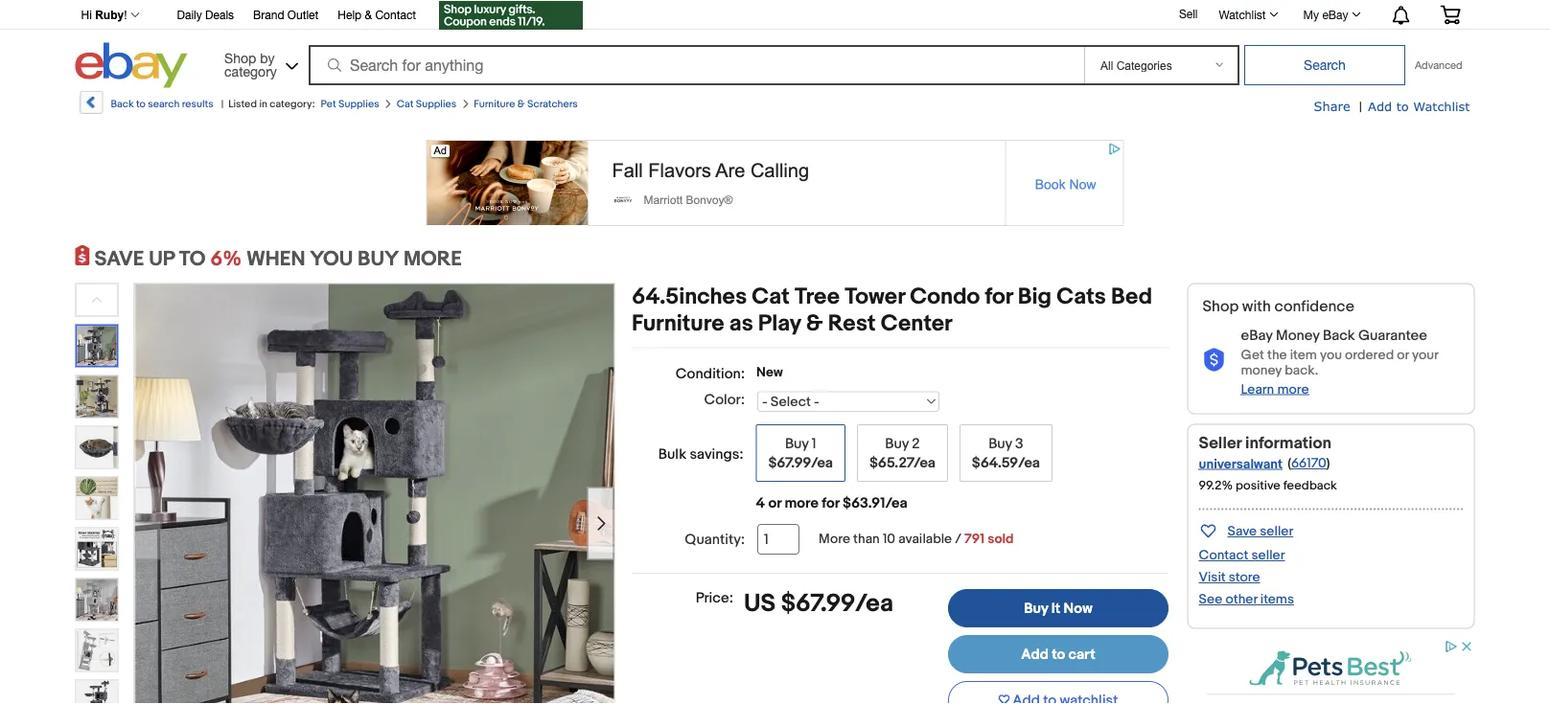 Task type: vqa. For each thing, say whether or not it's contained in the screenshot.
10
yes



Task type: locate. For each thing, give the bounding box(es) containing it.
brand outlet
[[253, 8, 319, 22]]

ebay right my
[[1322, 8, 1348, 21]]

watchlist inside share | add to watchlist
[[1414, 98, 1470, 113]]

0 horizontal spatial to
[[136, 98, 146, 110]]

seller inside contact seller visit store see other items
[[1252, 548, 1285, 564]]

available
[[899, 532, 952, 548]]

0 vertical spatial watchlist
[[1219, 8, 1266, 21]]

1 horizontal spatial more
[[1277, 382, 1309, 398]]

guarantee
[[1359, 327, 1428, 344]]

buy 1 $67.99/ea
[[768, 435, 833, 472]]

1 horizontal spatial back
[[1323, 327, 1355, 344]]

0 horizontal spatial furniture
[[474, 98, 515, 110]]

furniture & scratchers link
[[474, 98, 578, 110]]

pet supplies
[[321, 98, 379, 110]]

watchlist down advanced link
[[1414, 98, 1470, 113]]

to for cart
[[1052, 646, 1065, 663]]

& right the help
[[365, 8, 372, 22]]

picture 4 of 12 image
[[76, 478, 117, 519]]

buy for buy 2
[[885, 435, 909, 453]]

& for help
[[365, 8, 372, 22]]

0 vertical spatial for
[[985, 283, 1013, 311]]

to left 'search'
[[136, 98, 146, 110]]

buy inside buy 1 $67.99/ea
[[785, 435, 809, 453]]

furniture up condition:
[[632, 311, 724, 338]]

0 horizontal spatial shop
[[224, 50, 256, 66]]

None submit
[[1244, 45, 1406, 85]]

&
[[365, 8, 372, 22], [517, 98, 525, 110], [806, 311, 823, 338]]

2 horizontal spatial to
[[1397, 98, 1409, 113]]

add right the share
[[1368, 98, 1392, 113]]

see
[[1199, 592, 1223, 608]]

share | add to watchlist
[[1314, 98, 1470, 115]]

1 vertical spatial advertisement region
[[1187, 639, 1475, 705]]

rest
[[828, 311, 876, 338]]

watchlist right the sell at right top
[[1219, 8, 1266, 21]]

to left cart
[[1052, 646, 1065, 663]]

1 horizontal spatial for
[[985, 283, 1013, 311]]

search
[[148, 98, 180, 110]]

1 horizontal spatial contact
[[1199, 548, 1249, 564]]

cat left tree
[[752, 283, 790, 311]]

1 horizontal spatial to
[[1052, 646, 1065, 663]]

buy inside buy 3 $64.59/ea
[[989, 435, 1012, 453]]

daily deals
[[177, 8, 234, 22]]

0 vertical spatial &
[[365, 8, 372, 22]]

save seller
[[1228, 524, 1294, 540]]

& for furniture
[[517, 98, 525, 110]]

1 vertical spatial add
[[1021, 646, 1049, 663]]

items
[[1261, 592, 1294, 608]]

cat inside 64.5inches cat tree tower condo for big cats bed furniture as play & rest center
[[752, 283, 790, 311]]

| right share button
[[1359, 99, 1362, 115]]

64.5inches
[[632, 283, 747, 311]]

sell link
[[1171, 7, 1207, 20]]

0 horizontal spatial watchlist
[[1219, 8, 1266, 21]]

0 horizontal spatial ebay
[[1241, 327, 1273, 344]]

center
[[881, 311, 953, 338]]

1 vertical spatial ebay
[[1241, 327, 1273, 344]]

1 vertical spatial furniture
[[632, 311, 724, 338]]

$64.59/ea
[[972, 454, 1040, 472]]

you
[[1320, 347, 1342, 363]]

buy inside buy 2 $65.27/ea
[[885, 435, 909, 453]]

tower
[[845, 283, 905, 311]]

1 vertical spatial cat
[[752, 283, 790, 311]]

| left the listed
[[221, 98, 224, 110]]

0 vertical spatial more
[[1277, 382, 1309, 398]]

shop inside the shop by category
[[224, 50, 256, 66]]

contact right the help
[[375, 8, 416, 22]]

more right 4
[[785, 495, 819, 512]]

universalwant
[[1199, 456, 1283, 473]]

daily
[[177, 8, 202, 22]]

seller information universalwant ( 66170 ) 99.2% positive feedback
[[1199, 434, 1337, 493]]

up
[[149, 247, 174, 272]]

back left 'search'
[[111, 98, 134, 110]]

buy 2 $65.27/ea
[[869, 435, 936, 472]]

play
[[758, 311, 801, 338]]

& right play
[[806, 311, 823, 338]]

or down guarantee
[[1397, 347, 1409, 363]]

to inside us $67.99/ea main content
[[1052, 646, 1065, 663]]

back to search results link
[[78, 91, 214, 121]]

to down advanced link
[[1397, 98, 1409, 113]]

2 horizontal spatial &
[[806, 311, 823, 338]]

1 vertical spatial back
[[1323, 327, 1355, 344]]

1 horizontal spatial add
[[1368, 98, 1392, 113]]

cats
[[1057, 283, 1106, 311]]

positive
[[1236, 478, 1281, 493]]

by
[[260, 50, 275, 66]]

buy left 1
[[785, 435, 809, 453]]

for
[[985, 283, 1013, 311], [822, 495, 840, 512]]

add
[[1368, 98, 1392, 113], [1021, 646, 1049, 663]]

99.2%
[[1199, 478, 1233, 493]]

1 vertical spatial more
[[785, 495, 819, 512]]

shop left 'by'
[[224, 50, 256, 66]]

bed
[[1111, 283, 1152, 311]]

& inside account navigation
[[365, 8, 372, 22]]

for up more
[[822, 495, 840, 512]]

buy
[[358, 247, 399, 272]]

cat
[[397, 98, 414, 110], [752, 283, 790, 311]]

account navigation
[[70, 0, 1475, 32]]

1 horizontal spatial ebay
[[1322, 8, 1348, 21]]

& left scratchers
[[517, 98, 525, 110]]

add to cart link
[[948, 636, 1169, 674]]

visit
[[1199, 570, 1226, 586]]

add left cart
[[1021, 646, 1049, 663]]

0 horizontal spatial supplies
[[339, 98, 379, 110]]

seller down save seller
[[1252, 548, 1285, 564]]

0 horizontal spatial or
[[768, 495, 781, 512]]

2
[[912, 435, 920, 453]]

add inside share | add to watchlist
[[1368, 98, 1392, 113]]

sold
[[988, 532, 1014, 548]]

0 vertical spatial ebay
[[1322, 8, 1348, 21]]

3
[[1015, 435, 1023, 453]]

cat supplies
[[397, 98, 457, 110]]

outlet
[[287, 8, 319, 22]]

1 vertical spatial shop
[[1203, 298, 1239, 316]]

more
[[1277, 382, 1309, 398], [785, 495, 819, 512]]

1 horizontal spatial advertisement region
[[1187, 639, 1475, 705]]

0 vertical spatial seller
[[1260, 524, 1294, 540]]

1 vertical spatial seller
[[1252, 548, 1285, 564]]

0 horizontal spatial back
[[111, 98, 134, 110]]

0 vertical spatial back
[[111, 98, 134, 110]]

1 horizontal spatial watchlist
[[1414, 98, 1470, 113]]

advanced link
[[1406, 46, 1472, 84]]

1 vertical spatial &
[[517, 98, 525, 110]]

0 horizontal spatial cat
[[397, 98, 414, 110]]

1 horizontal spatial supplies
[[416, 98, 457, 110]]

1 horizontal spatial cat
[[752, 283, 790, 311]]

buy left '3' on the right bottom
[[989, 435, 1012, 453]]

or right 4
[[768, 495, 781, 512]]

0 vertical spatial contact
[[375, 8, 416, 22]]

for left big
[[985, 283, 1013, 311]]

savings:
[[690, 446, 744, 463]]

more down the back.
[[1277, 382, 1309, 398]]

1 vertical spatial $67.99/ea
[[781, 590, 893, 619]]

cat right pet supplies
[[397, 98, 414, 110]]

1 vertical spatial contact
[[1199, 548, 1249, 564]]

seller
[[1260, 524, 1294, 540], [1252, 548, 1285, 564]]

brand outlet link
[[253, 5, 319, 26]]

0 horizontal spatial more
[[785, 495, 819, 512]]

shop left with
[[1203, 298, 1239, 316]]

back up you at the right of the page
[[1323, 327, 1355, 344]]

to inside share | add to watchlist
[[1397, 98, 1409, 113]]

& inside 64.5inches cat tree tower condo for big cats bed furniture as play & rest center
[[806, 311, 823, 338]]

furniture inside 64.5inches cat tree tower condo for big cats bed furniture as play & rest center
[[632, 311, 724, 338]]

picture 1 of 12 image
[[77, 326, 116, 366]]

ebay up get
[[1241, 327, 1273, 344]]

save seller button
[[1199, 520, 1294, 542]]

seller
[[1199, 434, 1242, 454]]

get
[[1241, 347, 1264, 363]]

1 supplies from the left
[[339, 98, 379, 110]]

1 vertical spatial watchlist
[[1414, 98, 1470, 113]]

seller right save
[[1260, 524, 1294, 540]]

1 horizontal spatial &
[[517, 98, 525, 110]]

0 vertical spatial shop
[[224, 50, 256, 66]]

0 vertical spatial or
[[1397, 347, 1409, 363]]

4 or more for $63.91/ea
[[756, 495, 908, 512]]

the
[[1267, 347, 1287, 363]]

advertisement region
[[426, 140, 1124, 226], [1187, 639, 1475, 705]]

for inside 64.5inches cat tree tower condo for big cats bed furniture as play & rest center
[[985, 283, 1013, 311]]

2 vertical spatial &
[[806, 311, 823, 338]]

or inside 'ebay money back guarantee get the item you ordered or your money back. learn more'
[[1397, 347, 1409, 363]]

supplies right the pet supplies link
[[416, 98, 457, 110]]

1 horizontal spatial or
[[1397, 347, 1409, 363]]

watchlist
[[1219, 8, 1266, 21], [1414, 98, 1470, 113]]

seller inside 'button'
[[1260, 524, 1294, 540]]

contact inside contact seller visit store see other items
[[1199, 548, 1249, 564]]

1 horizontal spatial furniture
[[632, 311, 724, 338]]

supplies for pet supplies
[[339, 98, 379, 110]]

back
[[111, 98, 134, 110], [1323, 327, 1355, 344]]

ebay money back guarantee get the item you ordered or your money back. learn more
[[1241, 327, 1438, 398]]

buy left 2
[[885, 435, 909, 453]]

shop by category button
[[216, 43, 302, 84]]

add inside us $67.99/ea main content
[[1021, 646, 1049, 663]]

/
[[955, 532, 962, 548]]

0 horizontal spatial advertisement region
[[426, 140, 1124, 226]]

0 vertical spatial add
[[1368, 98, 1392, 113]]

back inside 'ebay money back guarantee get the item you ordered or your money back. learn more'
[[1323, 327, 1355, 344]]

1 horizontal spatial |
[[1359, 99, 1362, 115]]

1 vertical spatial for
[[822, 495, 840, 512]]

than
[[853, 532, 880, 548]]

picture 7 of 12 image
[[76, 630, 117, 672]]

add to watchlist link
[[1368, 98, 1470, 115]]

!
[[124, 9, 127, 22]]

2 supplies from the left
[[416, 98, 457, 110]]

buy left it
[[1024, 600, 1048, 617]]

supplies right pet
[[339, 98, 379, 110]]

4
[[756, 495, 765, 512]]

visit store link
[[1199, 570, 1260, 586]]

0 horizontal spatial &
[[365, 8, 372, 22]]

pet supplies link
[[321, 98, 379, 110]]

to for search
[[136, 98, 146, 110]]

$67.99/ea down 1
[[768, 454, 833, 472]]

0 vertical spatial advertisement region
[[426, 140, 1124, 226]]

1 horizontal spatial shop
[[1203, 298, 1239, 316]]

picture 6 of 12 image
[[76, 580, 117, 621]]

supplies
[[339, 98, 379, 110], [416, 98, 457, 110]]

furniture left scratchers
[[474, 98, 515, 110]]

contact inside account navigation
[[375, 8, 416, 22]]

hi
[[81, 9, 92, 22]]

item
[[1290, 347, 1317, 363]]

0 horizontal spatial contact
[[375, 8, 416, 22]]

ebay
[[1322, 8, 1348, 21], [1241, 327, 1273, 344]]

1 vertical spatial or
[[768, 495, 781, 512]]

$67.99/ea down more
[[781, 590, 893, 619]]

contact up visit store link
[[1199, 548, 1249, 564]]

ebay inside account navigation
[[1322, 8, 1348, 21]]

save up to 6% when you buy more
[[94, 247, 462, 272]]

66170
[[1291, 456, 1327, 472]]

0 horizontal spatial add
[[1021, 646, 1049, 663]]



Task type: describe. For each thing, give the bounding box(es) containing it.
brand
[[253, 8, 284, 22]]

picture 2 of 12 image
[[76, 376, 117, 418]]

pet
[[321, 98, 336, 110]]

hi ruby !
[[81, 9, 127, 22]]

store
[[1229, 570, 1260, 586]]

picture 8 of 12 image
[[76, 681, 117, 705]]

6%
[[210, 247, 242, 272]]

category:
[[270, 98, 315, 110]]

0 vertical spatial $67.99/ea
[[768, 454, 833, 472]]

Quantity: text field
[[757, 524, 800, 555]]

learn more link
[[1241, 382, 1309, 398]]

now
[[1064, 600, 1093, 617]]

none submit inside shop by category banner
[[1244, 45, 1406, 85]]

scratchers
[[527, 98, 578, 110]]

Search for anything text field
[[312, 47, 1080, 83]]

new
[[757, 365, 783, 381]]

shop for shop with confidence
[[1203, 298, 1239, 316]]

my ebay
[[1304, 8, 1348, 21]]

)
[[1327, 456, 1330, 472]]

get the coupon image
[[439, 1, 583, 30]]

quantity:
[[685, 531, 745, 548]]

my ebay link
[[1293, 3, 1370, 26]]

10
[[883, 532, 896, 548]]

share
[[1314, 98, 1351, 113]]

back.
[[1285, 362, 1319, 379]]

| listed in category:
[[221, 98, 315, 110]]

buy inside buy it now link
[[1024, 600, 1048, 617]]

price:
[[696, 590, 733, 607]]

$63.91/ea
[[843, 495, 908, 512]]

my
[[1304, 8, 1319, 21]]

seller for contact
[[1252, 548, 1285, 564]]

picture 5 of 12 image
[[76, 529, 117, 570]]

shop by category banner
[[70, 0, 1475, 93]]

more inside 'ebay money back guarantee get the item you ordered or your money back. learn more'
[[1277, 382, 1309, 398]]

us $67.99/ea main content
[[632, 283, 1171, 705]]

buy for buy 1
[[785, 435, 809, 453]]

help & contact
[[338, 8, 416, 22]]

with
[[1242, 298, 1271, 316]]

back to search results
[[111, 98, 214, 110]]

help
[[338, 8, 362, 22]]

big
[[1018, 283, 1052, 311]]

shop for shop by category
[[224, 50, 256, 66]]

cart
[[1069, 646, 1095, 663]]

buy for buy 3
[[989, 435, 1012, 453]]

other
[[1226, 592, 1258, 608]]

watchlist link
[[1208, 3, 1287, 26]]

$65.27/ea
[[869, 454, 936, 472]]

condo
[[910, 283, 980, 311]]

0 horizontal spatial for
[[822, 495, 840, 512]]

watchlist inside account navigation
[[1219, 8, 1266, 21]]

see other items link
[[1199, 592, 1294, 608]]

more
[[404, 247, 462, 272]]

more inside us $67.99/ea main content
[[785, 495, 819, 512]]

deals
[[205, 8, 234, 22]]

0 vertical spatial cat
[[397, 98, 414, 110]]

learn
[[1241, 382, 1274, 398]]

share button
[[1314, 98, 1351, 115]]

advanced
[[1415, 59, 1463, 71]]

picture 3 of 12 image
[[76, 427, 117, 468]]

help & contact link
[[338, 5, 416, 26]]

furniture & scratchers
[[474, 98, 578, 110]]

universalwant link
[[1199, 456, 1283, 473]]

your shopping cart image
[[1440, 5, 1462, 24]]

save
[[1228, 524, 1257, 540]]

money
[[1276, 327, 1320, 344]]

or inside us $67.99/ea main content
[[768, 495, 781, 512]]

ebay inside 'ebay money back guarantee get the item you ordered or your money back. learn more'
[[1241, 327, 1273, 344]]

seller for save
[[1260, 524, 1294, 540]]

64.5inches cat tree tower condo for big cats bed furniture as play & rest center
[[632, 283, 1152, 338]]

supplies for cat supplies
[[416, 98, 457, 110]]

0 horizontal spatial |
[[221, 98, 224, 110]]

results
[[182, 98, 214, 110]]

bulk savings:
[[658, 446, 744, 463]]

791
[[965, 532, 985, 548]]

condition:
[[676, 365, 745, 383]]

cat supplies link
[[397, 98, 457, 110]]

tree
[[795, 283, 840, 311]]

| inside share | add to watchlist
[[1359, 99, 1362, 115]]

with details__icon image
[[1203, 349, 1226, 373]]

as
[[729, 311, 753, 338]]

daily deals link
[[177, 5, 234, 26]]

shop with confidence
[[1203, 298, 1355, 316]]

sell
[[1179, 7, 1198, 20]]

shop by category
[[224, 50, 277, 79]]

0 vertical spatial furniture
[[474, 98, 515, 110]]

more
[[819, 532, 850, 548]]

feedback
[[1283, 478, 1337, 493]]

money
[[1241, 362, 1282, 379]]

buy it now
[[1024, 600, 1093, 617]]

contact seller visit store see other items
[[1199, 548, 1294, 608]]

64.5inches cat tree tower condo for big cats bed furniture as play & rest center - picture 1 of 12 image
[[135, 282, 614, 705]]

color
[[704, 392, 741, 409]]

ordered
[[1345, 347, 1394, 363]]

ruby
[[95, 9, 124, 22]]

when
[[246, 247, 305, 272]]



